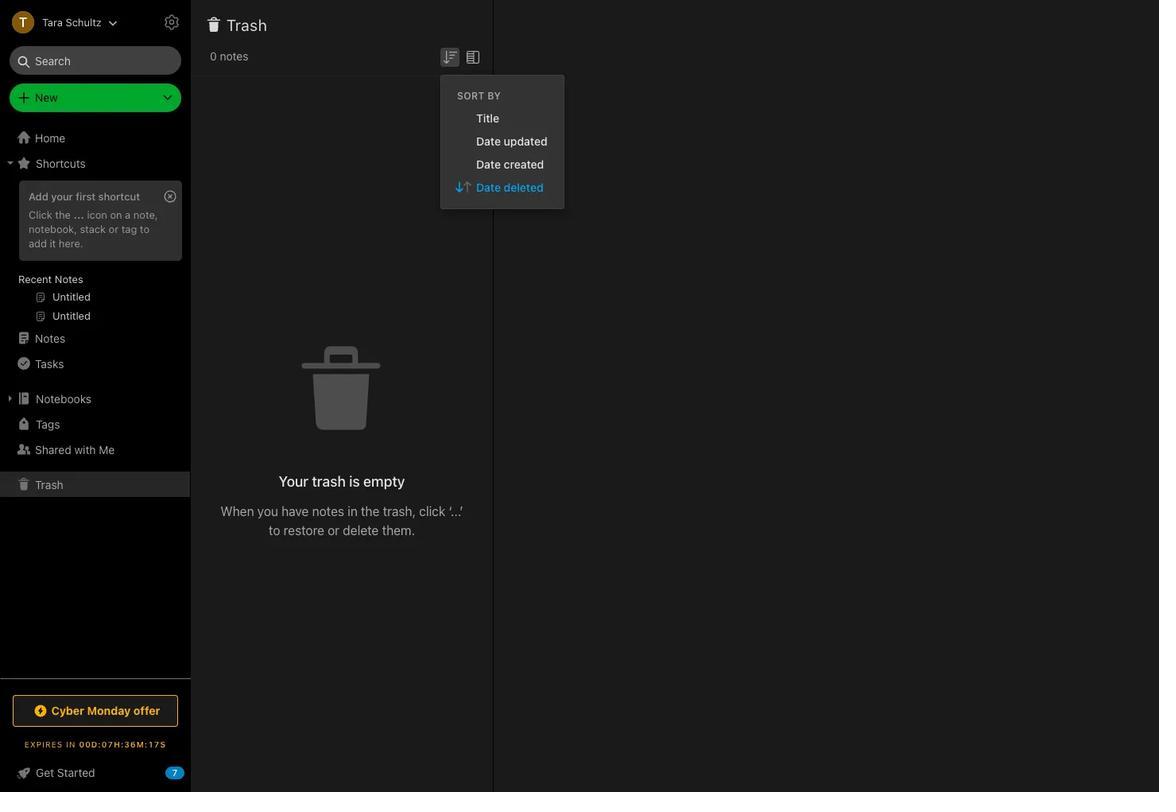 Task type: vqa. For each thing, say whether or not it's contained in the screenshot.
cyber
yes



Task type: describe. For each thing, give the bounding box(es) containing it.
dropdown list menu
[[441, 106, 564, 199]]

sort by
[[457, 90, 501, 102]]

tasks button
[[0, 351, 190, 376]]

notes inside 'link'
[[35, 331, 65, 345]]

in
[[66, 740, 76, 749]]

created
[[504, 157, 544, 171]]

get
[[36, 766, 54, 779]]

tree containing home
[[0, 125, 191, 678]]

stack
[[80, 223, 106, 235]]

00d:07h:36m:16s
[[79, 740, 166, 749]]

first
[[76, 190, 96, 203]]

or inside "icon on a note, notebook, stack or tag to add it here."
[[109, 223, 119, 235]]

cyber monday offer
[[51, 704, 160, 717]]

shared with me
[[35, 443, 115, 456]]

you
[[257, 504, 278, 518]]

your
[[51, 190, 73, 203]]

deleted
[[504, 180, 544, 194]]

notes link
[[0, 325, 190, 351]]

Account field
[[0, 6, 118, 38]]

date created
[[476, 157, 544, 171]]

group containing add your first shortcut
[[0, 176, 190, 332]]

...
[[74, 208, 84, 221]]

on
[[110, 208, 122, 221]]

me
[[99, 443, 115, 456]]

date deleted
[[476, 180, 544, 194]]

notes inside when you have notes in the trash, click '...' to restore or delete them.
[[312, 504, 344, 518]]

date for date updated
[[476, 134, 501, 148]]

add
[[29, 237, 47, 250]]

trash inside trash link
[[35, 478, 63, 491]]

date for date created
[[476, 157, 501, 171]]

notebooks
[[36, 392, 92, 405]]

shared with me link
[[0, 437, 190, 462]]

tags button
[[0, 411, 190, 437]]

expires
[[24, 740, 63, 749]]

date created link
[[441, 153, 564, 176]]

notes inside group
[[55, 273, 83, 285]]

delete
[[343, 523, 379, 537]]

shared
[[35, 443, 71, 456]]

icon
[[87, 208, 107, 221]]

trash,
[[383, 504, 416, 518]]

when you have notes in the trash, click '...' to restore or delete them.
[[221, 504, 463, 537]]

expand notebooks image
[[4, 392, 17, 405]]

here.
[[59, 237, 83, 250]]

click
[[29, 208, 52, 221]]

new button
[[10, 84, 181, 112]]

trash link
[[0, 472, 190, 497]]

with
[[74, 443, 96, 456]]

the inside when you have notes in the trash, click '...' to restore or delete them.
[[361, 504, 380, 518]]

updated
[[504, 134, 548, 148]]

recent notes
[[18, 273, 83, 285]]

expires in 00d:07h:36m:16s
[[24, 740, 166, 749]]

title
[[476, 111, 499, 125]]

empty
[[363, 473, 405, 489]]

the inside group
[[55, 208, 71, 221]]

is
[[349, 473, 360, 489]]

in
[[348, 504, 358, 518]]

shortcuts
[[36, 156, 86, 170]]



Task type: locate. For each thing, give the bounding box(es) containing it.
to
[[140, 223, 150, 235], [269, 523, 280, 537]]

1 horizontal spatial or
[[328, 523, 340, 537]]

home
[[35, 131, 65, 144]]

to inside "icon on a note, notebook, stack or tag to add it here."
[[140, 223, 150, 235]]

notes right 0
[[220, 49, 248, 63]]

or
[[109, 223, 119, 235], [328, 523, 340, 537]]

click the ...
[[29, 208, 84, 221]]

it
[[50, 237, 56, 250]]

notes right recent
[[55, 273, 83, 285]]

the right in
[[361, 504, 380, 518]]

to inside when you have notes in the trash, click '...' to restore or delete them.
[[269, 523, 280, 537]]

your
[[279, 473, 309, 489]]

offer
[[133, 704, 160, 717]]

cyber monday offer button
[[13, 695, 178, 727]]

date deleted link
[[441, 176, 564, 199]]

note window - empty element
[[494, 0, 1159, 792]]

0 vertical spatial to
[[140, 223, 150, 235]]

add
[[29, 190, 48, 203]]

3 date from the top
[[476, 180, 501, 194]]

tara
[[42, 16, 63, 28]]

icon on a note, notebook, stack or tag to add it here.
[[29, 208, 158, 250]]

date updated link
[[441, 129, 564, 153]]

new
[[35, 91, 58, 104]]

0 notes
[[210, 49, 248, 63]]

group
[[0, 176, 190, 332]]

schultz
[[66, 16, 102, 28]]

1 vertical spatial trash
[[35, 478, 63, 491]]

0 vertical spatial or
[[109, 223, 119, 235]]

1 horizontal spatial notes
[[312, 504, 344, 518]]

trash
[[227, 16, 267, 34], [35, 478, 63, 491]]

'...'
[[449, 504, 463, 518]]

0 vertical spatial notes
[[220, 49, 248, 63]]

tags
[[36, 417, 60, 431]]

shortcut
[[98, 190, 140, 203]]

1 vertical spatial to
[[269, 523, 280, 537]]

the
[[55, 208, 71, 221], [361, 504, 380, 518]]

date updated
[[476, 134, 548, 148]]

recent
[[18, 273, 52, 285]]

1 horizontal spatial trash
[[227, 16, 267, 34]]

0 horizontal spatial to
[[140, 223, 150, 235]]

notes left in
[[312, 504, 344, 518]]

notebook,
[[29, 223, 77, 235]]

your trash is empty
[[279, 473, 405, 489]]

0
[[210, 49, 217, 63]]

tara schultz
[[42, 16, 102, 28]]

1 horizontal spatial the
[[361, 504, 380, 518]]

get started
[[36, 766, 95, 779]]

sort
[[457, 90, 485, 102]]

started
[[57, 766, 95, 779]]

click to collapse image
[[185, 763, 197, 782]]

0 horizontal spatial the
[[55, 208, 71, 221]]

tree
[[0, 125, 191, 678]]

2 vertical spatial date
[[476, 180, 501, 194]]

Sort options field
[[441, 46, 460, 67]]

a
[[125, 208, 131, 221]]

by
[[488, 90, 501, 102]]

date for date deleted
[[476, 180, 501, 194]]

0 vertical spatial trash
[[227, 16, 267, 34]]

or down on
[[109, 223, 119, 235]]

1 vertical spatial date
[[476, 157, 501, 171]]

cyber
[[51, 704, 84, 717]]

2 date from the top
[[476, 157, 501, 171]]

1 vertical spatial the
[[361, 504, 380, 518]]

Search text field
[[21, 46, 170, 75]]

them.
[[382, 523, 415, 537]]

notes
[[220, 49, 248, 63], [312, 504, 344, 518]]

Help and Learning task checklist field
[[0, 760, 191, 786]]

click
[[419, 504, 446, 518]]

date down date created link
[[476, 180, 501, 194]]

tasks
[[35, 357, 64, 370]]

home link
[[0, 125, 191, 150]]

1 vertical spatial or
[[328, 523, 340, 537]]

date down title
[[476, 134, 501, 148]]

shortcuts button
[[0, 150, 190, 176]]

to down note, in the top left of the page
[[140, 223, 150, 235]]

or left delete
[[328, 523, 340, 537]]

notes
[[55, 273, 83, 285], [35, 331, 65, 345]]

note,
[[133, 208, 158, 221]]

1 vertical spatial notes
[[35, 331, 65, 345]]

0 vertical spatial the
[[55, 208, 71, 221]]

the left ...
[[55, 208, 71, 221]]

title link
[[441, 106, 564, 129]]

trash down 'shared'
[[35, 478, 63, 491]]

tag
[[121, 223, 137, 235]]

0 vertical spatial notes
[[55, 273, 83, 285]]

notebooks link
[[0, 386, 190, 411]]

settings image
[[162, 13, 181, 32]]

None search field
[[21, 46, 170, 75]]

View options field
[[460, 46, 483, 67]]

notes up tasks
[[35, 331, 65, 345]]

restore
[[284, 523, 324, 537]]

when
[[221, 504, 254, 518]]

or inside when you have notes in the trash, click '...' to restore or delete them.
[[328, 523, 340, 537]]

1 vertical spatial notes
[[312, 504, 344, 518]]

to down the you
[[269, 523, 280, 537]]

0 horizontal spatial notes
[[220, 49, 248, 63]]

0 vertical spatial date
[[476, 134, 501, 148]]

have
[[282, 504, 309, 518]]

monday
[[87, 704, 131, 717]]

add your first shortcut
[[29, 190, 140, 203]]

date up date deleted link
[[476, 157, 501, 171]]

7
[[172, 767, 178, 778]]

trash
[[312, 473, 346, 489]]

0 horizontal spatial trash
[[35, 478, 63, 491]]

trash up 0 notes
[[227, 16, 267, 34]]

0 horizontal spatial or
[[109, 223, 119, 235]]

1 date from the top
[[476, 134, 501, 148]]

date
[[476, 134, 501, 148], [476, 157, 501, 171], [476, 180, 501, 194]]

1 horizontal spatial to
[[269, 523, 280, 537]]



